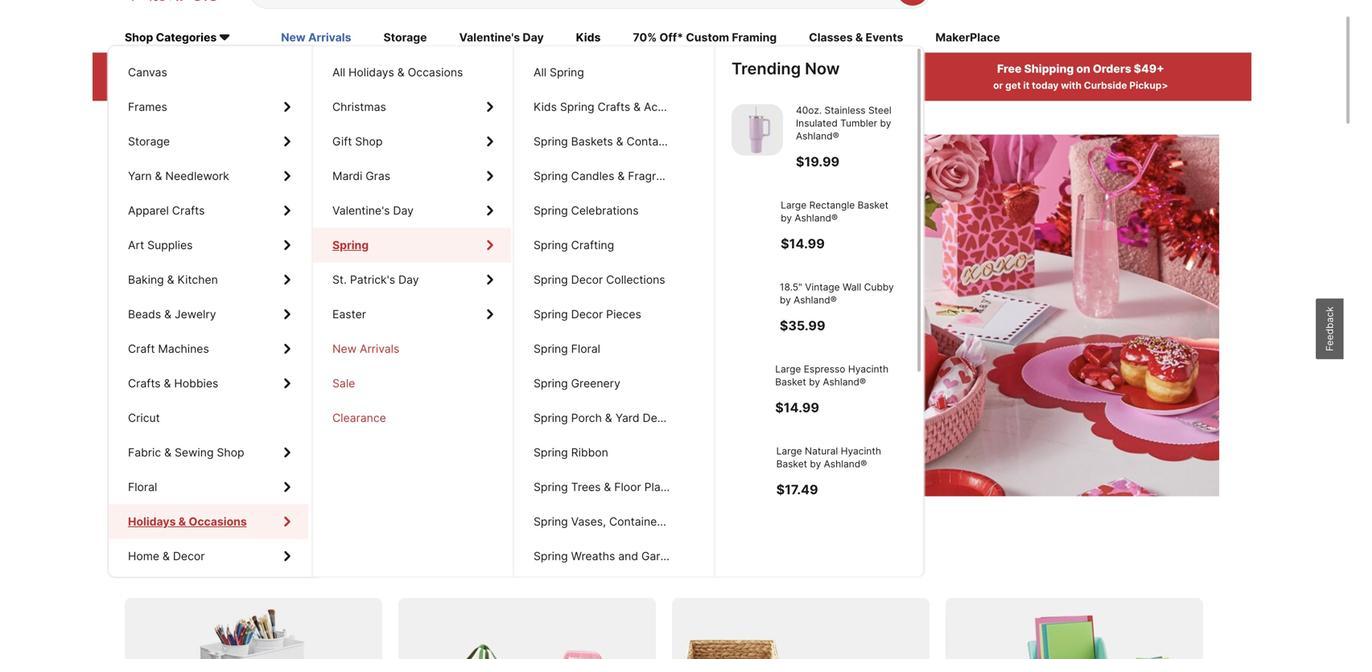 Task type: locate. For each thing, give the bounding box(es) containing it.
by inside "large natural hyacinth basket by ashland®"
[[873, 472, 884, 483]]

large
[[796, 200, 822, 211], [796, 364, 822, 375], [796, 459, 822, 470]]

and down spring vases, containers and hangers link
[[618, 550, 638, 564]]

ashland® down insulated
[[796, 130, 839, 142]]

1 vertical spatial off
[[419, 221, 477, 270]]

3 item undefined image from the top
[[732, 281, 783, 333]]

kids up all spring link
[[576, 31, 601, 44]]

day up make
[[222, 266, 293, 315]]

valentine's day up the 'all spring'
[[459, 31, 544, 44]]

yard
[[615, 412, 639, 425]]

1 vertical spatial $14.99
[[796, 413, 840, 429]]

1 vertical spatial and
[[670, 515, 690, 529]]

ashland® inside "large natural hyacinth basket by ashland®"
[[796, 484, 839, 496]]

4 item undefined image from the top
[[732, 363, 783, 415]]

shop inside button
[[241, 383, 268, 397]]

1 vertical spatial new arrivals
[[332, 342, 399, 356]]

baking & kitchen link
[[109, 263, 308, 297], [109, 263, 308, 297], [109, 263, 308, 297], [109, 263, 308, 297], [109, 263, 308, 297], [109, 263, 308, 297], [109, 263, 308, 297], [109, 263, 308, 297]]

beads & jewelry link for 70% off* custom framing
[[109, 297, 308, 332]]

credit
[[685, 80, 714, 92]]

it right the get
[[1023, 80, 1030, 92]]

3 large from the top
[[796, 459, 822, 470]]

baking & kitchen
[[128, 273, 218, 287], [128, 273, 218, 287], [128, 273, 218, 287], [128, 273, 218, 287], [128, 273, 218, 287], [128, 273, 218, 287], [128, 273, 218, 287], [128, 273, 218, 287]]

yarn & needlework
[[128, 169, 229, 183], [128, 169, 229, 183], [128, 169, 229, 183], [128, 169, 229, 183], [128, 169, 229, 183], [128, 169, 229, 183], [128, 169, 229, 183], [128, 169, 229, 183]]

craft for kids
[[128, 342, 155, 356]]

0 vertical spatial large
[[796, 200, 822, 211]]

st.
[[332, 273, 347, 287]]

spring candles & fragrances link
[[514, 159, 712, 194]]

spring left trees
[[534, 481, 568, 495]]

floral for valentine's day
[[128, 481, 157, 495]]

framing
[[732, 31, 777, 44]]

spring decor pieces
[[534, 308, 641, 322]]

frames for storage
[[128, 100, 167, 114]]

basket down espresso
[[839, 377, 870, 388]]

$35.99
[[796, 318, 842, 334]]

ashland® down espresso
[[796, 389, 839, 401]]

kids
[[576, 31, 601, 44], [534, 100, 557, 114]]

arrivals down the easter
[[360, 342, 399, 356]]

spring down spring floral
[[534, 377, 568, 391]]

item undefined image for large espresso hyacinth basket by ashland®
[[732, 363, 783, 415]]

cricut for 70% off* custom framing
[[128, 412, 160, 425]]

spring left ribbon
[[534, 446, 568, 460]]

floral link for new arrivals
[[109, 470, 308, 505]]

large rectangle basket by ashland®
[[796, 200, 887, 224]]

large natural hyacinth basket by ashland®
[[796, 459, 884, 496]]

crafts & hobbies link for new arrivals
[[109, 367, 308, 401]]

2 vertical spatial basket
[[839, 472, 870, 483]]

40%
[[329, 221, 410, 270]]

0 vertical spatial hyacinth
[[796, 377, 836, 388]]

home for new arrivals
[[128, 550, 159, 564]]

needlework for 70% off* custom framing
[[165, 169, 229, 183]]

baking for new arrivals
[[128, 273, 164, 287]]

2 horizontal spatial all
[[534, 66, 547, 79]]

spring down spring crafting
[[534, 273, 568, 287]]

arrivals
[[308, 31, 351, 44], [360, 342, 399, 356]]

jewelry for valentine's day
[[175, 308, 216, 322]]

1 vertical spatial large
[[796, 364, 822, 375]]

arrivals for new arrivals link to the top
[[308, 31, 351, 44]]

supplies for new arrivals
[[147, 239, 193, 252]]

fabric & sewing shop link for valentine's day
[[109, 436, 308, 470]]

now left "sale"
[[271, 383, 296, 397]]

crafts & hobbies for valentine's day
[[128, 377, 218, 391]]

2 vertical spatial and
[[618, 550, 638, 564]]

fabric & sewing shop for new arrivals
[[128, 446, 244, 460]]

up to 40% off valentine's day supplies
[[222, 221, 685, 315]]

1 horizontal spatial valentine's day
[[459, 31, 544, 44]]

with right 'today'
[[1061, 80, 1082, 92]]

decor inside spring decor collections link
[[571, 273, 603, 287]]

fabric & sewing shop link for shop categories
[[109, 436, 308, 470]]

baking
[[128, 273, 164, 287], [128, 273, 164, 287], [128, 273, 164, 287], [128, 273, 164, 287], [128, 273, 164, 287], [128, 273, 164, 287], [128, 273, 164, 287], [128, 273, 164, 287]]

fabric & sewing shop for valentine's day
[[128, 446, 244, 460]]

craft
[[128, 342, 155, 356], [128, 342, 155, 356], [128, 342, 155, 356], [128, 342, 155, 356], [128, 342, 155, 356], [128, 342, 155, 356], [128, 342, 155, 356], [128, 342, 155, 356]]

storage link
[[383, 30, 427, 47], [109, 124, 308, 159], [109, 124, 308, 159], [109, 124, 308, 159], [109, 124, 308, 159], [109, 124, 308, 159], [109, 124, 308, 159], [109, 124, 308, 159], [109, 124, 308, 159]]

hyacinth down espresso
[[796, 377, 836, 388]]

spring for spring wreaths and garlands
[[534, 550, 568, 564]]

valentine's
[[459, 31, 520, 44], [332, 204, 390, 218], [487, 221, 685, 270]]

spring for spring
[[332, 239, 369, 252]]

and left the hangers
[[670, 515, 690, 529]]

holidays & occasions link for valentine's day
[[109, 505, 308, 540]]

holidays & occasions link for shop categories
[[109, 505, 308, 540]]

beads for storage
[[128, 308, 161, 322]]

apparel crafts link
[[109, 194, 308, 228], [109, 194, 308, 228], [109, 194, 308, 228], [109, 194, 308, 228], [109, 194, 308, 228], [109, 194, 308, 228], [109, 194, 308, 228], [109, 194, 308, 228]]

now up apply>
[[805, 59, 840, 78]]

spring for spring decor collections
[[534, 273, 568, 287]]

canvas
[[128, 66, 167, 79], [128, 66, 167, 79], [128, 66, 167, 79], [128, 66, 167, 79], [128, 66, 167, 79], [128, 66, 167, 79], [128, 66, 167, 79], [128, 66, 167, 79]]

spring up the st.
[[332, 239, 369, 252]]

by inside large espresso hyacinth basket by ashland®
[[873, 377, 884, 388]]

1 large from the top
[[796, 200, 822, 211]]

natural
[[824, 459, 858, 470]]

spring left crafting
[[534, 239, 568, 252]]

0 horizontal spatial all
[[223, 62, 238, 76]]

5 item undefined image from the top
[[732, 458, 783, 510]]

0 vertical spatial basket
[[796, 212, 827, 224]]

item undefined image
[[732, 104, 783, 156], [732, 199, 783, 251], [732, 281, 783, 333], [732, 363, 783, 415], [732, 458, 783, 510]]

0 horizontal spatial valentine's day
[[332, 204, 414, 218]]

0 vertical spatial and
[[396, 326, 430, 351]]

spring up spring crafting
[[534, 204, 568, 218]]

1 with from the left
[[180, 80, 200, 92]]

day down mardi gras link
[[393, 204, 414, 218]]

20% off all regular price purchases with code daily23us. exclusions apply>
[[176, 62, 377, 92]]

supplies inside 'up to 40% off valentine's day supplies'
[[302, 266, 458, 315]]

spring candles & fragrances
[[534, 169, 688, 183]]

0 vertical spatial it
[[1023, 80, 1030, 92]]

art supplies link for new arrivals
[[109, 228, 308, 263]]

home for classes & events
[[128, 550, 159, 564]]

yarn & needlework link
[[109, 159, 308, 194], [109, 159, 308, 194], [109, 159, 308, 194], [109, 159, 308, 194], [109, 159, 308, 194], [109, 159, 308, 194], [109, 159, 308, 194], [109, 159, 308, 194]]

by inside large rectangle basket by ashland®
[[830, 212, 841, 224]]

new arrivals up price
[[281, 31, 351, 44]]

2 horizontal spatial and
[[670, 515, 690, 529]]

fabric for 70% off* custom framing
[[128, 446, 161, 460]]

basket inside "large natural hyacinth basket by ashland®"
[[839, 472, 870, 483]]

all
[[223, 62, 238, 76], [332, 66, 345, 79], [534, 66, 547, 79]]

apparel crafts for storage
[[128, 204, 205, 218]]

hobbies for new arrivals
[[174, 377, 218, 391]]

fabric & sewing shop for storage
[[128, 446, 244, 460]]

hyacinth inside "large natural hyacinth basket by ashland®"
[[796, 472, 836, 483]]

spring left the wreaths
[[534, 550, 568, 564]]

art supplies link
[[109, 228, 308, 263], [109, 228, 308, 263], [109, 228, 308, 263], [109, 228, 308, 263], [109, 228, 308, 263], [109, 228, 308, 263], [109, 228, 308, 263], [109, 228, 308, 263]]

containers
[[627, 135, 684, 148], [609, 515, 667, 529]]

vases,
[[571, 515, 606, 529]]

hyacinth for espresso
[[796, 377, 836, 388]]

2 hyacinth from the top
[[796, 472, 836, 483]]

all up when
[[534, 66, 547, 79]]

large left natural
[[796, 459, 822, 470]]

fabric & sewing shop for classes & events
[[128, 446, 244, 460]]

decor inside spring porch & yard decor link
[[643, 412, 674, 425]]

0 horizontal spatial it
[[277, 326, 290, 351]]

card.³
[[717, 80, 746, 92]]

all up 'apply>'
[[332, 66, 345, 79]]

valentine's day link up the 'all spring'
[[459, 30, 544, 47]]

canvas for new arrivals
[[128, 66, 167, 79]]

large inside large espresso hyacinth basket by ashland®
[[796, 364, 822, 375]]

floral link for kids
[[109, 470, 308, 505]]

clearance link
[[313, 401, 511, 436]]

beads
[[128, 308, 161, 322], [128, 308, 161, 322], [128, 308, 161, 322], [128, 308, 161, 322], [128, 308, 161, 322], [128, 308, 161, 322], [128, 308, 161, 322], [128, 308, 161, 322]]

on right 'save'
[[175, 553, 199, 577]]

1 vertical spatial now
[[271, 383, 296, 397]]

new arrivals link up price
[[281, 30, 351, 47]]

art for 70% off* custom framing
[[128, 239, 144, 252]]

fabric for classes & events
[[128, 446, 161, 460]]

2 item undefined image from the top
[[732, 199, 783, 251]]

0 horizontal spatial off
[[203, 62, 221, 76]]

holiday storage containers image
[[398, 599, 656, 660]]

by inside 18.5" vintage wall cubby by ashland®
[[828, 295, 840, 306]]

2 $14.99 from the top
[[796, 413, 840, 429]]

0 vertical spatial arrivals
[[308, 31, 351, 44]]

yarn & needlework link for kids
[[109, 159, 308, 194]]

1 vertical spatial basket
[[839, 377, 870, 388]]

frames link
[[109, 90, 308, 124], [109, 90, 308, 124], [109, 90, 308, 124], [109, 90, 308, 124], [109, 90, 308, 124], [109, 90, 308, 124], [109, 90, 308, 124], [109, 90, 308, 124]]

hobbies for shop categories
[[174, 377, 218, 391]]

off inside '20% off all regular price purchases with code daily23us. exclusions apply>'
[[203, 62, 221, 76]]

1 horizontal spatial all
[[332, 66, 345, 79]]

shop categories link
[[125, 30, 249, 47]]

home
[[128, 550, 159, 564], [128, 550, 159, 564], [128, 550, 159, 564], [128, 550, 159, 564], [128, 550, 159, 564], [128, 550, 159, 564], [128, 550, 159, 564], [128, 550, 159, 564]]

storage link for classes & events
[[109, 124, 308, 159]]

spring inside "link"
[[534, 550, 568, 564]]

$49+
[[1134, 62, 1164, 76]]

spring up spring greenery in the bottom left of the page
[[534, 342, 568, 356]]

baking for kids
[[128, 273, 164, 287]]

valentine's day link down gras
[[313, 194, 511, 228]]

price
[[286, 62, 315, 76]]

make it handmade and heartfelt.
[[222, 326, 520, 351]]

yarn & needlework link for shop categories
[[109, 159, 308, 194]]

hyacinth down natural
[[796, 472, 836, 483]]

with
[[180, 80, 200, 92], [1061, 80, 1082, 92]]

spring up spring floral
[[534, 308, 568, 322]]

arrivals up purchases
[[308, 31, 351, 44]]

off down mardi gras link
[[419, 221, 477, 270]]

1 vertical spatial on
[[175, 553, 199, 577]]

art supplies for storage
[[128, 239, 193, 252]]

hobbies for kids
[[174, 377, 218, 391]]

baking for shop categories
[[128, 273, 164, 287]]

spring inside 'link'
[[534, 239, 568, 252]]

spring baskets & containers
[[534, 135, 684, 148]]

canvas link for valentine's day
[[109, 55, 308, 90]]

spring for spring trees & floor plants
[[534, 481, 568, 495]]

off up code
[[203, 62, 221, 76]]

valentine's inside 'up to 40% off valentine's day supplies'
[[487, 221, 685, 270]]

$14.99 down large rectangle basket by ashland® at the right top of page
[[796, 236, 840, 252]]

and up sale link
[[396, 326, 430, 351]]

0 vertical spatial on
[[1076, 62, 1090, 76]]

new
[[281, 31, 306, 44], [332, 342, 357, 356]]

spring left vases,
[[534, 515, 568, 529]]

0 vertical spatial new arrivals
[[281, 31, 351, 44]]

2 vertical spatial large
[[796, 459, 822, 470]]

and
[[396, 326, 430, 351], [670, 515, 690, 529], [618, 550, 638, 564]]

apparel for new arrivals
[[128, 204, 169, 218]]

0 horizontal spatial kids
[[534, 100, 557, 114]]

fabric for new arrivals
[[128, 446, 161, 460]]

valentine's day inside "link"
[[332, 204, 414, 218]]

1 horizontal spatial on
[[1076, 62, 1090, 76]]

fabric & sewing shop link for kids
[[109, 436, 308, 470]]

with down "20%" in the top of the page
[[180, 80, 200, 92]]

frames for valentine's day
[[128, 100, 167, 114]]

art for classes & events
[[128, 239, 144, 252]]

apparel
[[128, 204, 169, 218], [128, 204, 169, 218], [128, 204, 169, 218], [128, 204, 169, 218], [128, 204, 169, 218], [128, 204, 169, 218], [128, 204, 169, 218], [128, 204, 169, 218]]

crafts & hobbies link
[[109, 367, 308, 401], [109, 367, 308, 401], [109, 367, 308, 401], [109, 367, 308, 401], [109, 367, 308, 401], [109, 367, 308, 401], [109, 367, 308, 401], [109, 367, 308, 401]]

basket down rectangle
[[796, 212, 827, 224]]

new up "sale"
[[332, 342, 357, 356]]

beads & jewelry for classes & events
[[128, 308, 216, 322]]

beads & jewelry link for valentine's day
[[109, 297, 308, 332]]

containers down floor
[[609, 515, 667, 529]]

apparel crafts for classes & events
[[128, 204, 205, 218]]

0 vertical spatial now
[[805, 59, 840, 78]]

9%
[[658, 62, 676, 76]]

frames for new arrivals
[[128, 100, 167, 114]]

crafts & hobbies for 70% off* custom framing
[[128, 377, 218, 391]]

floral link for storage
[[109, 470, 308, 505]]

art for new arrivals
[[128, 239, 144, 252]]

mardi
[[332, 169, 362, 183]]

spring for spring decor pieces
[[534, 308, 568, 322]]

spring
[[550, 66, 584, 79], [560, 100, 594, 114], [534, 135, 568, 148], [534, 169, 568, 183], [534, 204, 568, 218], [332, 239, 369, 252], [534, 239, 568, 252], [534, 273, 568, 287], [534, 308, 568, 322], [534, 342, 568, 356], [534, 377, 568, 391], [534, 412, 568, 425], [534, 446, 568, 460], [534, 481, 568, 495], [534, 515, 568, 529], [534, 550, 568, 564]]

code
[[203, 80, 226, 92]]

baking for 70% off* custom framing
[[128, 273, 164, 287]]

new up price
[[281, 31, 306, 44]]

spring for spring porch & yard decor
[[534, 412, 568, 425]]

40oz.
[[796, 105, 822, 116]]

ashland® inside 18.5" vintage wall cubby by ashland®
[[842, 295, 886, 306]]

large left espresso
[[796, 364, 822, 375]]

2 large from the top
[[796, 364, 822, 375]]

0 vertical spatial valentine's day
[[459, 31, 544, 44]]

70% off* custom framing link
[[633, 30, 777, 47]]

yarn for 70% off* custom framing
[[128, 169, 152, 183]]

large inside "large natural hyacinth basket by ashland®"
[[796, 459, 822, 470]]

1 vertical spatial valentine's day
[[332, 204, 414, 218]]

spring decor collections
[[534, 273, 665, 287]]

basket down natural
[[839, 472, 870, 483]]

0 vertical spatial $14.99
[[796, 236, 840, 252]]

baking & kitchen link for shop categories
[[109, 263, 308, 297]]

cricut link for new arrivals
[[109, 401, 308, 436]]

canvas for kids
[[128, 66, 167, 79]]

0 horizontal spatial on
[[175, 553, 199, 577]]

fabric for valentine's day
[[128, 446, 161, 460]]

1 vertical spatial arrivals
[[360, 342, 399, 356]]

ashland® inside the 40oz. stainless steel insulated tumbler by ashland®
[[796, 130, 839, 142]]

needlework
[[165, 169, 229, 183], [165, 169, 229, 183], [165, 169, 229, 183], [165, 169, 229, 183], [165, 169, 229, 183], [165, 169, 229, 183], [165, 169, 229, 183], [165, 169, 229, 183]]

spring left candles
[[534, 169, 568, 183]]

apparel for valentine's day
[[128, 204, 169, 218]]

rewards
[[691, 62, 739, 76]]

ashland® inside large espresso hyacinth basket by ashland®
[[796, 389, 839, 401]]

2 vertical spatial valentine's
[[487, 221, 685, 270]]

2 with from the left
[[1061, 80, 1082, 92]]

machines
[[158, 342, 209, 356], [158, 342, 209, 356], [158, 342, 209, 356], [158, 342, 209, 356], [158, 342, 209, 356], [158, 342, 209, 356], [158, 342, 209, 356], [158, 342, 209, 356]]

1 horizontal spatial now
[[805, 59, 840, 78]]

home & decor for storage
[[128, 550, 205, 564]]

holidays & occasions for kids
[[128, 515, 242, 529]]

shop categories
[[125, 31, 217, 44]]

1 hyacinth from the top
[[796, 377, 836, 388]]

by inside the 40oz. stainless steel insulated tumbler by ashland®
[[880, 118, 891, 129]]

machines for 70% off* custom framing
[[158, 342, 209, 356]]

hyacinth inside large espresso hyacinth basket by ashland®
[[796, 377, 836, 388]]

0 horizontal spatial arrivals
[[308, 31, 351, 44]]

spring for spring celebrations
[[534, 204, 568, 218]]

0 vertical spatial kids
[[576, 31, 601, 44]]

kitchen for classes & events
[[177, 273, 218, 287]]

spring left baskets
[[534, 135, 568, 148]]

basket inside large espresso hyacinth basket by ashland®
[[839, 377, 870, 388]]

earn 9% in rewards when you use your michaels™ credit card.³ details & apply>
[[543, 62, 827, 92]]

off*
[[659, 31, 683, 44]]

three water hyacinth baskets in white, brown and tan image
[[672, 599, 930, 660]]

yarn for new arrivals
[[128, 169, 152, 183]]

kids down when
[[534, 100, 557, 114]]

holidays for classes & events
[[128, 515, 174, 529]]

shop now
[[241, 383, 296, 397]]

large inside large rectangle basket by ashland®
[[796, 200, 822, 211]]

1 vertical spatial it
[[277, 326, 290, 351]]

$14.99 down large espresso hyacinth basket by ashland®
[[796, 413, 840, 429]]

ashland® down rectangle
[[843, 212, 887, 224]]

ashland® inside large rectangle basket by ashland®
[[843, 212, 887, 224]]

0 horizontal spatial now
[[271, 383, 296, 397]]

mardi gras link
[[313, 159, 511, 194]]

home & decor link
[[109, 540, 308, 574], [109, 540, 308, 574], [109, 540, 308, 574], [109, 540, 308, 574], [109, 540, 308, 574], [109, 540, 308, 574], [109, 540, 308, 574], [109, 540, 308, 574]]

1 horizontal spatial with
[[1061, 80, 1082, 92]]

large left rectangle
[[796, 200, 822, 211]]

beads for new arrivals
[[128, 308, 161, 322]]

clearance
[[332, 412, 386, 425]]

1 vertical spatial kids
[[534, 100, 557, 114]]

ashland® down the wall
[[842, 295, 886, 306]]

today
[[1032, 80, 1059, 92]]

1 horizontal spatial arrivals
[[360, 342, 399, 356]]

now inside button
[[271, 383, 296, 397]]

beads & jewelry link
[[109, 297, 308, 332], [109, 297, 308, 332], [109, 297, 308, 332], [109, 297, 308, 332], [109, 297, 308, 332], [109, 297, 308, 332], [109, 297, 308, 332], [109, 297, 308, 332]]

jewelry for shop categories
[[175, 308, 216, 322]]

decor inside spring decor pieces link
[[571, 308, 603, 322]]

table of valentines day decor image
[[190, 135, 1284, 497]]

spring left porch
[[534, 412, 568, 425]]

all up code
[[223, 62, 238, 76]]

supplies for storage
[[147, 239, 193, 252]]

valentine's day
[[459, 31, 544, 44], [332, 204, 414, 218]]

fabric for shop categories
[[128, 446, 161, 460]]

on up "curbside"
[[1076, 62, 1090, 76]]

holidays & occasions for classes & events
[[128, 515, 242, 529]]

craft machines link for 70% off* custom framing
[[109, 332, 308, 367]]

1 vertical spatial hyacinth
[[796, 472, 836, 483]]

0 vertical spatial off
[[203, 62, 221, 76]]

1 vertical spatial new
[[332, 342, 357, 356]]

1 horizontal spatial new
[[332, 342, 357, 356]]

item undefined image for 18.5" vintage wall cubby by ashland®
[[732, 281, 783, 333]]

categories
[[156, 31, 217, 44]]

basket
[[796, 212, 827, 224], [839, 377, 870, 388], [839, 472, 870, 483]]

save on creative storage for every space.
[[125, 553, 514, 577]]

0 vertical spatial new
[[281, 31, 306, 44]]

beads & jewelry link for storage
[[109, 297, 308, 332]]

to
[[282, 221, 320, 270]]

ashland® down natural
[[796, 484, 839, 496]]

containers up fragrances
[[627, 135, 684, 148]]

1 horizontal spatial and
[[618, 550, 638, 564]]

it
[[1023, 80, 1030, 92], [277, 326, 290, 351]]

shop inside "link"
[[125, 31, 153, 44]]

sewing for classes & events
[[175, 446, 214, 460]]

1 horizontal spatial kids
[[576, 31, 601, 44]]

home & decor for 70% off* custom framing
[[128, 550, 205, 564]]

free shipping on orders $49+ or get it today with curbside pickup>
[[993, 62, 1168, 92]]

valentine's day up 40%
[[332, 204, 414, 218]]

new arrivals down the easter
[[332, 342, 399, 356]]

1 $14.99 from the top
[[796, 236, 840, 252]]

it right make
[[277, 326, 290, 351]]

new arrivals link down st. patrick's day link
[[313, 332, 511, 367]]

celebrations
[[571, 204, 639, 218]]

0 horizontal spatial and
[[396, 326, 430, 351]]

with inside the free shipping on orders $49+ or get it today with curbside pickup>
[[1061, 80, 1082, 92]]

1 item undefined image from the top
[[732, 104, 783, 156]]

0 horizontal spatial new
[[281, 31, 306, 44]]

1 horizontal spatial it
[[1023, 80, 1030, 92]]

makerplace link
[[935, 30, 1000, 47]]

1 horizontal spatial off
[[419, 221, 477, 270]]

0 horizontal spatial with
[[180, 80, 200, 92]]

events
[[866, 31, 903, 44]]



Task type: vqa. For each thing, say whether or not it's contained in the screenshot.
FOOTBALL CHARCUTERIE CUTTING BOARD LARGE KH-153L image
no



Task type: describe. For each thing, give the bounding box(es) containing it.
spring greenery
[[534, 377, 620, 391]]

christmas
[[332, 100, 386, 114]]

spring celebrations link
[[514, 194, 712, 228]]

for
[[362, 553, 389, 577]]

holidays & occasions for 70% off* custom framing
[[128, 515, 242, 529]]

basket inside large rectangle basket by ashland®
[[796, 212, 827, 224]]

art supplies for 70% off* custom framing
[[128, 239, 193, 252]]

spring vases, containers and hangers link
[[514, 505, 738, 540]]

free
[[997, 62, 1022, 76]]

sewing for storage
[[175, 446, 214, 460]]

apply>
[[793, 80, 827, 92]]

art supplies for kids
[[128, 239, 193, 252]]

beads & jewelry for new arrivals
[[128, 308, 216, 322]]

gift shop link
[[313, 124, 511, 159]]

beads for shop categories
[[128, 308, 161, 322]]

floral for classes & events
[[128, 481, 157, 495]]

apply>
[[340, 80, 373, 92]]

yarn & needlework for storage
[[128, 169, 229, 183]]

item undefined image inside large natural hyacinth basket by ashland® "link"
[[732, 458, 783, 510]]

day inside 'up to 40% off valentine's day supplies'
[[222, 266, 293, 315]]

baking & kitchen link for valentine's day
[[109, 263, 308, 297]]

basket for espresso
[[839, 377, 870, 388]]

frames link for shop categories
[[109, 90, 308, 124]]

0 vertical spatial containers
[[627, 135, 684, 148]]

gift
[[332, 135, 352, 148]]

0 vertical spatial valentine's day link
[[459, 30, 544, 47]]

kids spring crafts & activities
[[534, 100, 693, 114]]

home & decor for valentine's day
[[128, 550, 205, 564]]

fabric & sewing shop for 70% off* custom framing
[[128, 446, 244, 460]]

daily23us.
[[228, 80, 285, 92]]

machines for classes & events
[[158, 342, 209, 356]]

frames link for valentine's day
[[109, 90, 308, 124]]

cricut link for shop categories
[[109, 401, 308, 436]]

floral link for shop categories
[[109, 470, 308, 505]]

up
[[222, 221, 273, 270]]

greenery
[[571, 377, 620, 391]]

patrick's
[[350, 273, 395, 287]]

on inside the free shipping on orders $49+ or get it today with curbside pickup>
[[1076, 62, 1090, 76]]

cricut for valentine's day
[[128, 412, 160, 425]]

canvas for shop categories
[[128, 66, 167, 79]]

frames for kids
[[128, 100, 167, 114]]

spring up when
[[550, 66, 584, 79]]

cricut link for kids
[[109, 401, 308, 436]]

spring floral link
[[514, 332, 712, 367]]

craft machines link for classes & events
[[109, 332, 308, 367]]

large for large espresso hyacinth basket by ashland®
[[796, 364, 822, 375]]

insulated
[[796, 118, 838, 129]]

with inside '20% off all regular price purchases with code daily23us. exclusions apply>'
[[180, 80, 200, 92]]

storage link for storage
[[109, 124, 308, 159]]

your
[[611, 80, 632, 92]]

yarn & needlework link for classes & events
[[109, 159, 308, 194]]

spring ribbon
[[534, 446, 608, 460]]

1 vertical spatial valentine's
[[332, 204, 390, 218]]

holidays & occasions for valentine's day
[[128, 515, 242, 529]]

needlework for classes & events
[[165, 169, 229, 183]]

0 vertical spatial new arrivals link
[[281, 30, 351, 47]]

jewelry for classes & events
[[175, 308, 216, 322]]

creative
[[204, 553, 280, 577]]

all spring
[[534, 66, 584, 79]]

off inside 'up to 40% off valentine's day supplies'
[[419, 221, 477, 270]]

spring crafting
[[534, 239, 614, 252]]

occasions for 70% off* custom framing
[[187, 515, 242, 529]]

apparel crafts for shop categories
[[128, 204, 205, 218]]

yarn & needlework link for valentine's day
[[109, 159, 308, 194]]

day up the 'all spring'
[[523, 31, 544, 44]]

all holidays & occasions link
[[313, 55, 511, 90]]

art supplies for new arrivals
[[128, 239, 193, 252]]

storage link for shop categories
[[109, 124, 308, 159]]

spring decor pieces link
[[514, 297, 712, 332]]

purchases
[[318, 62, 377, 76]]

sale
[[332, 377, 355, 391]]

you
[[571, 80, 589, 92]]

use
[[591, 80, 608, 92]]

cricut link for classes & events
[[109, 401, 308, 436]]

or
[[993, 80, 1003, 92]]

collections
[[606, 273, 665, 287]]

fabric & sewing shop for kids
[[128, 446, 244, 460]]

classes & events link
[[809, 30, 903, 47]]

fabric for storage
[[128, 446, 161, 460]]

yarn & needlework link for new arrivals
[[109, 159, 308, 194]]

holidays for 70% off* custom framing
[[128, 515, 174, 529]]

spring celebrations
[[534, 204, 639, 218]]

espresso
[[824, 364, 866, 375]]

baking & kitchen for storage
[[128, 273, 218, 287]]

yarn & needlework link for 70% off* custom framing
[[109, 159, 308, 194]]

baking & kitchen for 70% off* custom framing
[[128, 273, 218, 287]]

spring trees & floor plants
[[534, 481, 677, 495]]

steel
[[868, 105, 891, 116]]

shop now button
[[222, 371, 315, 409]]

beads for 70% off* custom framing
[[128, 308, 161, 322]]

every
[[393, 553, 447, 577]]

vintage
[[821, 282, 856, 293]]

stainless
[[825, 105, 866, 116]]

handmade
[[295, 326, 391, 351]]

frames for 70% off* custom framing
[[128, 100, 167, 114]]

beads & jewelry link for classes & events
[[109, 297, 308, 332]]

it inside the free shipping on orders $49+ or get it today with curbside pickup>
[[1023, 80, 1030, 92]]

spring link
[[313, 228, 511, 263]]

the big storage sale up to 60% off storage solutions with woman holding plastic containers image
[[0, 135, 190, 497]]

spring floral
[[534, 342, 600, 356]]

christmas link
[[313, 90, 511, 124]]

spring porch & yard decor
[[534, 412, 674, 425]]

art supplies for valentine's day
[[128, 239, 193, 252]]

18.5"
[[796, 282, 818, 293]]

all inside '20% off all regular price purchases with code daily23us. exclusions apply>'
[[223, 62, 238, 76]]

fabric & sewing shop link for 70% off* custom framing
[[109, 436, 308, 470]]

new for new arrivals link to the top
[[281, 31, 306, 44]]

1 vertical spatial valentine's day link
[[313, 194, 511, 228]]

jewelry for 70% off* custom framing
[[175, 308, 216, 322]]

1 vertical spatial new arrivals link
[[313, 332, 511, 367]]

gras
[[366, 169, 390, 183]]

frames for classes & events
[[128, 100, 167, 114]]

craft machines for classes & events
[[128, 342, 209, 356]]

large natural hyacinth basket by ashland® link
[[732, 458, 899, 527]]

classes & events
[[809, 31, 903, 44]]

0 vertical spatial valentine's
[[459, 31, 520, 44]]

machines for shop categories
[[158, 342, 209, 356]]

curbside
[[1084, 80, 1127, 92]]

apparel crafts link for classes & events
[[109, 194, 308, 228]]

spring down you
[[560, 100, 594, 114]]

spring greenery link
[[514, 367, 712, 401]]

crafts & hobbies link for 70% off* custom framing
[[109, 367, 308, 401]]

earn
[[630, 62, 656, 76]]

& inside earn 9% in rewards when you use your michaels™ credit card.³ details & apply>
[[784, 80, 790, 92]]

home for shop categories
[[128, 550, 159, 564]]

frames link for kids
[[109, 90, 308, 124]]

all spring link
[[514, 55, 712, 90]]

save
[[125, 553, 171, 577]]

1 vertical spatial containers
[[609, 515, 667, 529]]

frames for shop categories
[[128, 100, 167, 114]]

70%
[[633, 31, 657, 44]]

kitchen for new arrivals
[[177, 273, 218, 287]]

yarn for valentine's day
[[128, 169, 152, 183]]

heartfelt.
[[435, 326, 520, 351]]

large espresso hyacinth basket by ashland®
[[796, 364, 884, 401]]

white rolling cart with art supplies image
[[125, 599, 382, 660]]

needlework for kids
[[165, 169, 229, 183]]

by for vintage
[[828, 295, 840, 306]]

baking & kitchen link for new arrivals
[[109, 263, 308, 297]]

trending
[[732, 59, 801, 78]]

apparel crafts for valentine's day
[[128, 204, 205, 218]]

craft machines for kids
[[128, 342, 209, 356]]

day down spring link
[[398, 273, 419, 287]]

occasions for valentine's day
[[187, 515, 242, 529]]

details
[[749, 80, 782, 92]]

regular
[[241, 62, 284, 76]]

and inside "link"
[[618, 550, 638, 564]]

cricut link for 70% off* custom framing
[[109, 401, 308, 436]]

spring crafting link
[[514, 228, 712, 263]]

colorful plastic storage bins image
[[946, 599, 1203, 660]]

spring vases, containers and hangers
[[534, 515, 738, 529]]

new arrivals for new arrivals link to the top
[[281, 31, 351, 44]]

yarn & needlework for kids
[[128, 169, 229, 183]]

and for heartfelt.
[[396, 326, 430, 351]]

holidays & occasions link for kids
[[109, 505, 308, 540]]

home & decor link for 70% off* custom framing
[[109, 540, 308, 574]]

mardi gras
[[332, 169, 390, 183]]

spring for spring baskets & containers
[[534, 135, 568, 148]]

40oz. stainless steel insulated tumbler by ashland®
[[796, 105, 891, 142]]

space.
[[451, 553, 514, 577]]

supplies for valentine's day
[[147, 239, 193, 252]]

apparel crafts link for new arrivals
[[109, 194, 308, 228]]

holidays & occasions link for classes & events
[[109, 505, 308, 540]]

ribbon
[[571, 446, 608, 460]]

trees
[[571, 481, 601, 495]]

canvas link for new arrivals
[[109, 55, 308, 90]]

craft for new arrivals
[[128, 342, 155, 356]]

hangers
[[693, 515, 738, 529]]

holidays for storage
[[128, 515, 174, 529]]

canvas link for classes & events
[[109, 55, 308, 90]]

pieces
[[606, 308, 641, 322]]

apparel crafts for new arrivals
[[128, 204, 205, 218]]

candles
[[571, 169, 614, 183]]

all for all spring
[[534, 66, 547, 79]]

kids spring crafts & activities link
[[514, 90, 712, 124]]

home & decor for new arrivals
[[128, 550, 205, 564]]

porch
[[571, 412, 602, 425]]

fragrances
[[628, 169, 688, 183]]

wreaths
[[571, 550, 615, 564]]

sewing for 70% off* custom framing
[[175, 446, 214, 460]]

rectangle
[[824, 200, 870, 211]]

occasions for shop categories
[[187, 515, 242, 529]]

20%
[[176, 62, 201, 76]]

home for storage
[[128, 550, 159, 564]]

crafts & hobbies link for classes & events
[[109, 367, 308, 401]]

home for valentine's day
[[128, 550, 159, 564]]

craft for classes & events
[[128, 342, 155, 356]]

crafts & hobbies for kids
[[128, 377, 218, 391]]

tumbler
[[840, 118, 877, 129]]

st. patrick's day link
[[313, 263, 511, 297]]

garlands
[[641, 550, 689, 564]]

michaels™
[[634, 80, 683, 92]]

when
[[543, 80, 569, 92]]



